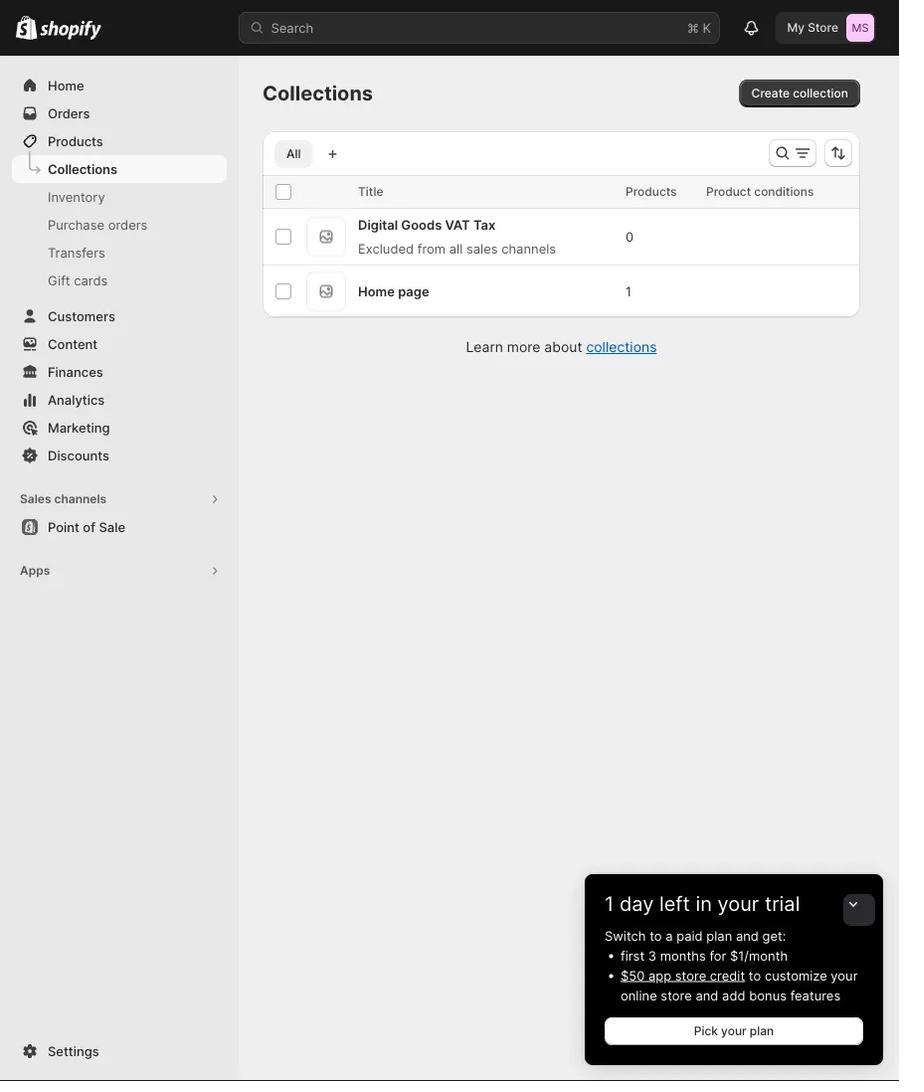 Task type: locate. For each thing, give the bounding box(es) containing it.
0 horizontal spatial channels
[[54, 492, 107, 506]]

0 vertical spatial store
[[675, 968, 706, 983]]

title button
[[358, 182, 403, 202]]

1 horizontal spatial and
[[736, 928, 759, 943]]

0 horizontal spatial to
[[650, 928, 662, 943]]

1 day left in your trial
[[605, 892, 800, 916]]

2 vertical spatial your
[[721, 1024, 747, 1038]]

analytics
[[48, 392, 105, 407]]

0
[[626, 229, 634, 244]]

finances link
[[12, 358, 227, 386]]

and inside to customize your online store and add bonus features
[[696, 988, 719, 1003]]

your up features
[[831, 968, 858, 983]]

products
[[48, 133, 103, 149], [626, 185, 677, 199]]

1 horizontal spatial channels
[[501, 241, 556, 256]]

store
[[808, 20, 839, 35]]

1 horizontal spatial home
[[358, 283, 395, 299]]

products link
[[12, 127, 227, 155]]

months
[[660, 948, 706, 963]]

0 vertical spatial plan
[[707, 928, 732, 943]]

collections
[[586, 339, 657, 356]]

all
[[286, 147, 301, 161]]

1 horizontal spatial 1
[[626, 283, 632, 299]]

to left a
[[650, 928, 662, 943]]

transfers link
[[12, 239, 227, 267]]

collections up the inventory
[[48, 161, 117, 177]]

and for plan
[[736, 928, 759, 943]]

to down $1/month
[[749, 968, 761, 983]]

shopify image
[[16, 16, 37, 40]]

1 horizontal spatial products
[[626, 185, 677, 199]]

channels up point of sale
[[54, 492, 107, 506]]

1 vertical spatial store
[[661, 988, 692, 1003]]

create
[[752, 86, 790, 100]]

0 horizontal spatial home
[[48, 78, 84, 93]]

k
[[703, 20, 711, 35]]

home link
[[12, 72, 227, 99]]

0 vertical spatial and
[[736, 928, 759, 943]]

and for store
[[696, 988, 719, 1003]]

1 horizontal spatial to
[[749, 968, 761, 983]]

plan up for
[[707, 928, 732, 943]]

1 horizontal spatial plan
[[750, 1024, 774, 1038]]

store down $50 app store credit link
[[661, 988, 692, 1003]]

1 vertical spatial channels
[[54, 492, 107, 506]]

pick
[[694, 1024, 718, 1038]]

your right in
[[718, 892, 759, 916]]

a
[[666, 928, 673, 943]]

1 vertical spatial to
[[749, 968, 761, 983]]

0 horizontal spatial collections
[[48, 161, 117, 177]]

1 day left in your trial element
[[585, 926, 883, 1065]]

0 horizontal spatial and
[[696, 988, 719, 1003]]

content
[[48, 336, 98, 352]]

apps button
[[12, 557, 227, 585]]

plan
[[707, 928, 732, 943], [750, 1024, 774, 1038]]

home left the page
[[358, 283, 395, 299]]

settings link
[[12, 1037, 227, 1065]]

1 vertical spatial and
[[696, 988, 719, 1003]]

vat
[[445, 217, 470, 232]]

all
[[449, 241, 463, 256]]

channels right sales
[[501, 241, 556, 256]]

apps
[[20, 563, 50, 578]]

home up orders
[[48, 78, 84, 93]]

create collection link
[[740, 80, 860, 107]]

my store image
[[846, 14, 874, 42]]

products up 0
[[626, 185, 677, 199]]

channels
[[501, 241, 556, 256], [54, 492, 107, 506]]

1 vertical spatial your
[[831, 968, 858, 983]]

1 day left in your trial button
[[585, 874, 883, 916]]

plan down bonus
[[750, 1024, 774, 1038]]

0 horizontal spatial products
[[48, 133, 103, 149]]

your inside to customize your online store and add bonus features
[[831, 968, 858, 983]]

excluded
[[358, 241, 414, 256]]

collections up all
[[263, 81, 373, 105]]

1 vertical spatial home
[[358, 283, 395, 299]]

1 vertical spatial 1
[[605, 892, 614, 916]]

orders
[[108, 217, 148, 232]]

and
[[736, 928, 759, 943], [696, 988, 719, 1003]]

collections
[[263, 81, 373, 105], [48, 161, 117, 177]]

and up $1/month
[[736, 928, 759, 943]]

online
[[621, 988, 657, 1003]]

store down months
[[675, 968, 706, 983]]

1 inside dropdown button
[[605, 892, 614, 916]]

digital goods vat tax link
[[358, 217, 496, 232]]

1 left day
[[605, 892, 614, 916]]

and left add
[[696, 988, 719, 1003]]

1 horizontal spatial collections
[[263, 81, 373, 105]]

learn more about collections
[[466, 339, 657, 356]]

0 vertical spatial channels
[[501, 241, 556, 256]]

1
[[626, 283, 632, 299], [605, 892, 614, 916]]

your right pick
[[721, 1024, 747, 1038]]

products down orders
[[48, 133, 103, 149]]

orders link
[[12, 99, 227, 127]]

digital goods vat tax excluded from all sales channels
[[358, 217, 556, 256]]

first
[[621, 948, 645, 963]]

store
[[675, 968, 706, 983], [661, 988, 692, 1003]]

home for home page
[[358, 283, 395, 299]]

search
[[271, 20, 314, 35]]

customers link
[[12, 302, 227, 330]]

page
[[398, 283, 429, 299]]

0 horizontal spatial 1
[[605, 892, 614, 916]]

switch
[[605, 928, 646, 943]]

cards
[[74, 273, 108, 288]]

channels inside digital goods vat tax excluded from all sales channels
[[501, 241, 556, 256]]

sale
[[99, 519, 125, 535]]

more
[[507, 339, 541, 356]]

finances
[[48, 364, 103, 379]]

0 vertical spatial 1
[[626, 283, 632, 299]]

1 for 1
[[626, 283, 632, 299]]

about
[[544, 339, 582, 356]]

customize
[[765, 968, 827, 983]]

0 vertical spatial products
[[48, 133, 103, 149]]

to
[[650, 928, 662, 943], [749, 968, 761, 983]]

0 vertical spatial home
[[48, 78, 84, 93]]

1 down 0
[[626, 283, 632, 299]]

learn
[[466, 339, 503, 356]]

point
[[48, 519, 79, 535]]

channels inside 'button'
[[54, 492, 107, 506]]

home for home
[[48, 78, 84, 93]]

0 vertical spatial your
[[718, 892, 759, 916]]

home
[[48, 78, 84, 93], [358, 283, 395, 299]]

$1/month
[[730, 948, 788, 963]]

your
[[718, 892, 759, 916], [831, 968, 858, 983], [721, 1024, 747, 1038]]

left
[[659, 892, 690, 916]]

credit
[[710, 968, 745, 983]]



Task type: describe. For each thing, give the bounding box(es) containing it.
tax
[[473, 217, 496, 232]]

collections link
[[586, 339, 657, 356]]

0 vertical spatial collections
[[263, 81, 373, 105]]

1 for 1 day left in your trial
[[605, 892, 614, 916]]

shopify image
[[40, 20, 102, 40]]

features
[[790, 988, 841, 1003]]

title
[[358, 185, 383, 199]]

gift
[[48, 273, 70, 288]]

0 horizontal spatial plan
[[707, 928, 732, 943]]

day
[[620, 892, 654, 916]]

0 vertical spatial to
[[650, 928, 662, 943]]

settings
[[48, 1043, 99, 1059]]

product
[[706, 185, 751, 199]]

digital
[[358, 217, 398, 232]]

⌘
[[687, 20, 699, 35]]

your inside dropdown button
[[718, 892, 759, 916]]

point of sale link
[[12, 513, 227, 541]]

$50 app store credit link
[[621, 968, 745, 983]]

$50 app store credit
[[621, 968, 745, 983]]

3
[[648, 948, 657, 963]]

sales
[[20, 492, 51, 506]]

to customize your online store and add bonus features
[[621, 968, 858, 1003]]

product conditions
[[706, 185, 814, 199]]

discounts link
[[12, 442, 227, 469]]

1 vertical spatial plan
[[750, 1024, 774, 1038]]

marketing link
[[12, 414, 227, 442]]

customers
[[48, 308, 115, 324]]

orders
[[48, 105, 90, 121]]

sales channels button
[[12, 485, 227, 513]]

paid
[[677, 928, 703, 943]]

content link
[[12, 330, 227, 358]]

transfers
[[48, 245, 105, 260]]

purchase
[[48, 217, 105, 232]]

inventory
[[48, 189, 105, 204]]

pick your plan
[[694, 1024, 774, 1038]]

⌘ k
[[687, 20, 711, 35]]

get:
[[762, 928, 786, 943]]

purchase orders link
[[12, 211, 227, 239]]

1 vertical spatial collections
[[48, 161, 117, 177]]

analytics link
[[12, 386, 227, 414]]

pick your plan link
[[605, 1018, 863, 1045]]

my
[[787, 20, 805, 35]]

sales
[[466, 241, 498, 256]]

1 vertical spatial products
[[626, 185, 677, 199]]

gift cards link
[[12, 267, 227, 294]]

point of sale button
[[0, 513, 239, 541]]

home page link
[[358, 283, 429, 299]]

inventory link
[[12, 183, 227, 211]]

collection
[[793, 86, 848, 100]]

store inside to customize your online store and add bonus features
[[661, 988, 692, 1003]]

$50
[[621, 968, 645, 983]]

sales channels
[[20, 492, 107, 506]]

trial
[[765, 892, 800, 916]]

point of sale
[[48, 519, 125, 535]]

marketing
[[48, 420, 110, 435]]

from
[[418, 241, 446, 256]]

all button
[[275, 140, 313, 168]]

add
[[722, 988, 746, 1003]]

app
[[648, 968, 672, 983]]

bonus
[[749, 988, 787, 1003]]

switch to a paid plan and get:
[[605, 928, 786, 943]]

my store
[[787, 20, 839, 35]]

for
[[710, 948, 726, 963]]

to inside to customize your online store and add bonus features
[[749, 968, 761, 983]]

conditions
[[754, 185, 814, 199]]

in
[[696, 892, 712, 916]]

goods
[[401, 217, 442, 232]]

gift cards
[[48, 273, 108, 288]]

of
[[83, 519, 95, 535]]

home page
[[358, 283, 429, 299]]

create collection
[[752, 86, 848, 100]]



Task type: vqa. For each thing, say whether or not it's contained in the screenshot.
SWITCH
yes



